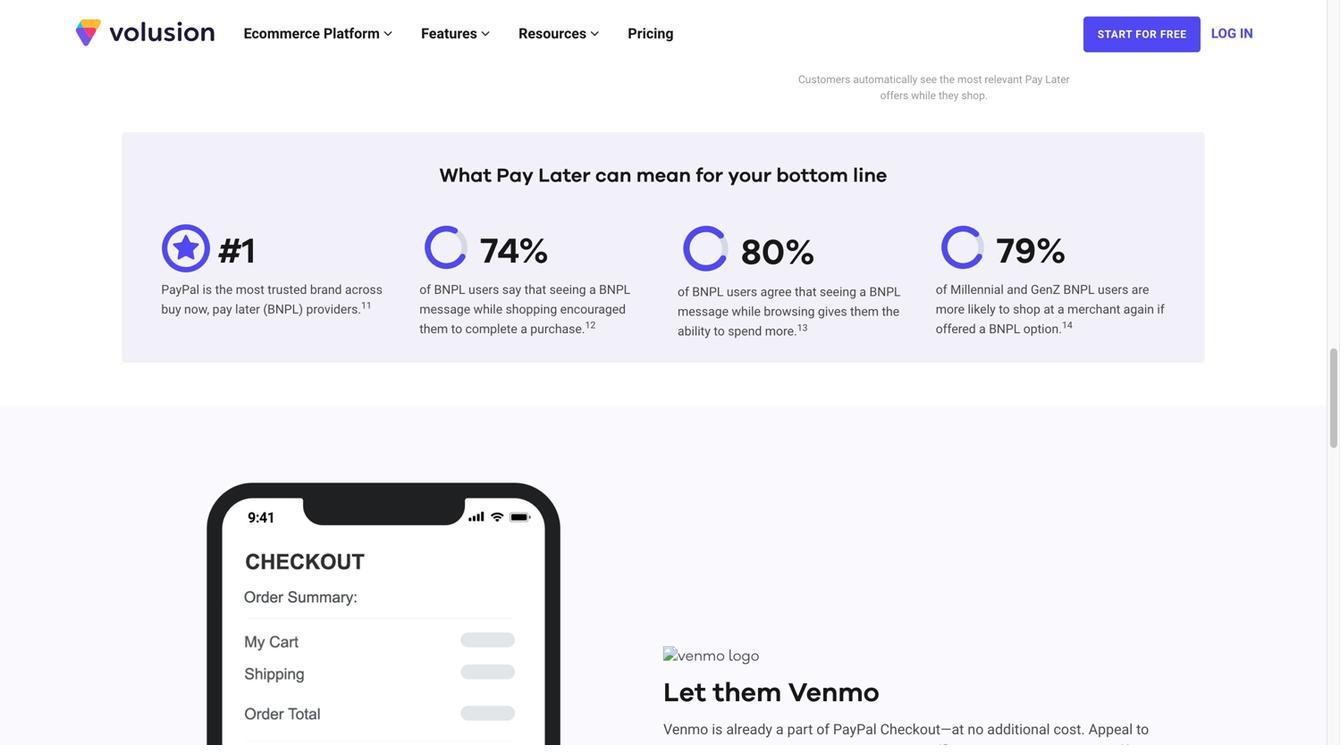 Task type: locate. For each thing, give the bounding box(es) containing it.
that inside of bnpl users say that seeing a bnpl message while shopping encouraged them to complete a purchase.
[[525, 283, 547, 297]]

to down payments
[[256, 24, 268, 41]]

0 horizontal spatial most
[[236, 282, 265, 297]]

0 horizontal spatial them
[[420, 322, 448, 337]]

automatically
[[853, 73, 918, 86]]

6,
[[408, 3, 419, 20]]

of bnpl users say that seeing a bnpl message while shopping encouraged them to complete a purchase.
[[420, 283, 631, 337]]

start for free link
[[1084, 17, 1201, 52]]

pay right relevant
[[1025, 73, 1043, 86]]

them for 74%
[[420, 322, 448, 337]]

them left 'complete'
[[420, 322, 448, 337]]

0 vertical spatial paypal
[[161, 282, 199, 297]]

to left 'complete'
[[451, 322, 462, 337]]

1 up from the left
[[236, 24, 252, 41]]

0 horizontal spatial users
[[469, 283, 499, 297]]

up inside "4 interest-free payments over 6 weeks on purchases up to $1,500."
[[236, 24, 252, 41]]

interest-
[[159, 3, 211, 20]]

users inside of bnpl users say that seeing a bnpl message while shopping encouraged them to complete a purchase.
[[469, 283, 499, 297]]

are up again
[[1132, 283, 1150, 297]]

to right ability
[[714, 324, 725, 339]]

1 vertical spatial is
[[712, 722, 723, 739]]

is for paypal
[[203, 282, 212, 297]]

merchant
[[1068, 302, 1121, 317]]

is inside paypal is the most trusted brand across buy now, pay later (bnpl) providers.
[[203, 282, 212, 297]]

1 horizontal spatial while
[[732, 305, 761, 319]]

the inside paypal is the most trusted brand across buy now, pay later (bnpl) providers.
[[215, 282, 233, 297]]

venmo logo image
[[664, 647, 760, 669]]

users left say
[[469, 283, 499, 297]]

purchases down interest-
[[167, 24, 233, 41]]

shop
[[1013, 302, 1041, 317]]

free
[[1161, 28, 1187, 41]]

2 purchases from the left
[[408, 24, 474, 41]]

12
[[585, 320, 596, 331]]

of bnpl users agree that seeing a bnpl message while browsing gives them the ability to spend more.
[[678, 285, 901, 339]]

in
[[1240, 25, 1254, 41]]

while inside of bnpl users say that seeing a bnpl message while shopping encouraged them to complete a purchase.
[[474, 302, 503, 317]]

1 vertical spatial them
[[420, 322, 448, 337]]

seeing for 74%
[[550, 283, 586, 297]]

1 vertical spatial the
[[215, 282, 233, 297]]

a down shopping
[[521, 322, 527, 337]]

the up they
[[940, 73, 955, 86]]

1 vertical spatial are
[[814, 743, 834, 746]]

1 horizontal spatial is
[[712, 722, 723, 739]]

1 horizontal spatial on
[[618, 3, 634, 20]]

1 horizontal spatial paypal
[[833, 722, 877, 739]]

they
[[939, 89, 959, 102]]

0 horizontal spatial angle down image
[[384, 26, 393, 41]]

1 vertical spatial on
[[147, 24, 163, 41]]

0 vertical spatial on
[[618, 3, 634, 20]]

angle down image
[[384, 26, 393, 41], [590, 26, 600, 41]]

angle down image for ecommerce platform
[[384, 26, 393, 41]]

providers.
[[306, 302, 361, 317]]

at
[[1044, 302, 1055, 317]]

#1
[[218, 234, 256, 270]]

4
[[147, 3, 155, 20]]

users for 74%
[[469, 283, 499, 297]]

0 horizontal spatial purchases
[[167, 24, 233, 41]]

trusted
[[268, 282, 307, 297]]

a up encouraged
[[589, 283, 596, 297]]

paypal inside paypal is the most trusted brand across buy now, pay later (bnpl) providers.
[[161, 282, 199, 297]]

to inside 6, 12, or 24 monthly installments on purchases up to $10,000.
[[497, 24, 510, 41]]

11
[[361, 301, 372, 311]]

1 vertical spatial paypal
[[833, 722, 877, 739]]

users left agree
[[727, 285, 758, 300]]

on
[[618, 3, 634, 20], [147, 24, 163, 41]]

angle down image inside ecommerce platform link
[[384, 26, 393, 41]]

0 vertical spatial is
[[203, 282, 212, 297]]

1 horizontal spatial the
[[882, 305, 900, 319]]

0 horizontal spatial is
[[203, 282, 212, 297]]

message
[[420, 302, 471, 317], [678, 305, 729, 319]]

most inside customers automatically see the most relevant pay later offers while they shop.
[[958, 73, 982, 86]]

if
[[1158, 302, 1165, 317]]

0 vertical spatial are
[[1132, 283, 1150, 297]]

again
[[1124, 302, 1154, 317]]

1 horizontal spatial pay
[[1025, 73, 1043, 86]]

start
[[1098, 28, 1133, 41]]

volusion logo image
[[74, 17, 217, 47]]

payments
[[239, 3, 301, 20]]

features
[[421, 25, 481, 42]]

them inside of bnpl users agree that seeing a bnpl message while browsing gives them the ability to spend more.
[[850, 305, 879, 319]]

1 horizontal spatial up
[[478, 24, 493, 41]]

seeing up gives
[[820, 285, 857, 300]]

0 horizontal spatial message
[[420, 302, 471, 317]]

up down payments
[[236, 24, 252, 41]]

ecommerce
[[244, 25, 320, 42]]

of inside the venmo is already a part of paypal checkout—at no additional cost. appeal to venmo customers who are active spenders
[[817, 722, 830, 739]]

them
[[850, 305, 879, 319], [420, 322, 448, 337], [713, 681, 782, 707]]

2 vertical spatial venmo
[[664, 743, 709, 746]]

angle down image down the installments
[[590, 26, 600, 41]]

them up already
[[713, 681, 782, 707]]

option​.
[[1024, 322, 1062, 337]]

that up shopping
[[525, 283, 547, 297]]

0 horizontal spatial that
[[525, 283, 547, 297]]

a inside of bnpl users agree that seeing a bnpl message while browsing gives them the ability to spend more.
[[860, 285, 867, 300]]

0 vertical spatial pay
[[1025, 73, 1043, 86]]

2 horizontal spatial them
[[850, 305, 879, 319]]

2 angle down image from the left
[[590, 26, 600, 41]]

paypal up "active"
[[833, 722, 877, 739]]

0 horizontal spatial later
[[539, 166, 591, 186]]

them for 80%
[[850, 305, 879, 319]]

part
[[788, 722, 813, 739]]

appeal
[[1089, 722, 1133, 739]]

mean
[[636, 166, 691, 186]]

that
[[525, 283, 547, 297], [795, 285, 817, 300]]

1 horizontal spatial most
[[958, 73, 982, 86]]

2 horizontal spatial users
[[1098, 283, 1129, 297]]

up
[[236, 24, 252, 41], [478, 24, 493, 41]]

seeing up encouraged
[[550, 283, 586, 297]]

1 horizontal spatial are
[[1132, 283, 1150, 297]]

on inside "4 interest-free payments over 6 weeks on purchases up to $1,500."
[[147, 24, 163, 41]]

0 vertical spatial later
[[1046, 73, 1070, 86]]

let them venmo
[[664, 681, 880, 707]]

users inside of bnpl users agree that seeing a bnpl message while browsing gives them the ability to spend more.
[[727, 285, 758, 300]]

or
[[445, 3, 458, 20]]

the
[[940, 73, 955, 86], [215, 282, 233, 297], [882, 305, 900, 319]]

2 up from the left
[[478, 24, 493, 41]]

of up the more
[[936, 283, 948, 297]]

0 horizontal spatial the
[[215, 282, 233, 297]]

message up ability
[[678, 305, 729, 319]]

purchases down 12,
[[408, 24, 474, 41]]

seeing
[[550, 283, 586, 297], [820, 285, 857, 300]]

24
[[461, 3, 477, 20]]

encouraged
[[560, 302, 626, 317]]

2 horizontal spatial while
[[911, 89, 936, 102]]

of inside of bnpl users agree that seeing a bnpl message while browsing gives them the ability to spend more.
[[678, 285, 689, 300]]

later
[[235, 302, 260, 317]]

pay
[[1025, 73, 1043, 86], [497, 166, 534, 186]]

purchases inside 6, 12, or 24 monthly installments on purchases up to $10,000.
[[408, 24, 474, 41]]

up inside 6, 12, or 24 monthly installments on purchases up to $10,000.
[[478, 24, 493, 41]]

(bnpl)
[[263, 302, 303, 317]]

angle down image inside resources link
[[590, 26, 600, 41]]

to left the shop
[[999, 302, 1010, 317]]

1 horizontal spatial them
[[713, 681, 782, 707]]

customers
[[799, 73, 851, 86]]

on up pricing
[[618, 3, 634, 20]]

paypal
[[161, 282, 199, 297], [833, 722, 877, 739]]

bnpl
[[434, 283, 466, 297], [599, 283, 631, 297], [1064, 283, 1095, 297], [692, 285, 724, 300], [870, 285, 901, 300], [989, 322, 1021, 337]]

purchases
[[167, 24, 233, 41], [408, 24, 474, 41]]

users
[[469, 283, 499, 297], [1098, 283, 1129, 297], [727, 285, 758, 300]]

of up ability
[[678, 285, 689, 300]]

venmo is already a part of paypal checkout—at no additional cost. appeal to venmo customers who are active spenders
[[664, 722, 1149, 746]]

seeing for 80%
[[820, 285, 857, 300]]

message inside of bnpl users agree that seeing a bnpl message while browsing gives them the ability to spend more.
[[678, 305, 729, 319]]

0 horizontal spatial are
[[814, 743, 834, 746]]

0 horizontal spatial while
[[474, 302, 503, 317]]

buy
[[161, 302, 181, 317]]

while for 80%
[[732, 305, 761, 319]]

0 horizontal spatial paypal
[[161, 282, 199, 297]]

1 purchases from the left
[[167, 24, 233, 41]]

paypal up the 'buy'
[[161, 282, 199, 297]]

while inside of bnpl users agree that seeing a bnpl message while browsing gives them the ability to spend more.
[[732, 305, 761, 319]]

most up shop.
[[958, 73, 982, 86]]

message inside of bnpl users say that seeing a bnpl message while shopping encouraged them to complete a purchase.
[[420, 302, 471, 317]]

are right who
[[814, 743, 834, 746]]

6
[[336, 3, 344, 20]]

while inside customers automatically see the most relevant pay later offers while they shop.
[[911, 89, 936, 102]]

on down 4 at the top left of the page
[[147, 24, 163, 41]]

later left can
[[539, 166, 591, 186]]

1 vertical spatial pay
[[497, 166, 534, 186]]

users up merchant
[[1098, 283, 1129, 297]]

later right relevant
[[1046, 73, 1070, 86]]

while up spend
[[732, 305, 761, 319]]

0 vertical spatial most
[[958, 73, 982, 86]]

is
[[203, 282, 212, 297], [712, 722, 723, 739]]

them right gives
[[850, 305, 879, 319]]

1 horizontal spatial later
[[1046, 73, 1070, 86]]

that up browsing
[[795, 285, 817, 300]]

pay right what
[[497, 166, 534, 186]]

is up now,
[[203, 282, 212, 297]]

offers
[[881, 89, 909, 102]]

that inside of bnpl users agree that seeing a bnpl message while browsing gives them the ability to spend more.
[[795, 285, 817, 300]]

while down see
[[911, 89, 936, 102]]

most up later
[[236, 282, 265, 297]]

are
[[1132, 283, 1150, 297], [814, 743, 834, 746]]

seeing inside of bnpl users say that seeing a bnpl message while shopping encouraged them to complete a purchase.
[[550, 283, 586, 297]]

to right "appeal" at bottom
[[1137, 722, 1149, 739]]

a left part
[[776, 722, 784, 739]]

the up pay
[[215, 282, 233, 297]]

1 angle down image from the left
[[384, 26, 393, 41]]

seeing inside of bnpl users agree that seeing a bnpl message while browsing gives them the ability to spend more.
[[820, 285, 857, 300]]

1 horizontal spatial seeing
[[820, 285, 857, 300]]

0 vertical spatial the
[[940, 73, 955, 86]]

customers
[[712, 743, 780, 746]]

0 horizontal spatial pay
[[497, 166, 534, 186]]

of right part
[[817, 722, 830, 739]]

is inside the venmo is already a part of paypal checkout—at no additional cost. appeal to venmo customers who are active spenders
[[712, 722, 723, 739]]

1 horizontal spatial angle down image
[[590, 26, 600, 41]]

agree
[[761, 285, 792, 300]]

0 horizontal spatial up
[[236, 24, 252, 41]]

of right across
[[420, 283, 431, 297]]

1 horizontal spatial purchases
[[408, 24, 474, 41]]

of inside of bnpl users say that seeing a bnpl message while shopping encouraged them to complete a purchase.
[[420, 283, 431, 297]]

later
[[1046, 73, 1070, 86], [539, 166, 591, 186]]

to inside the venmo is already a part of paypal checkout—at no additional cost. appeal to venmo customers who are active spenders
[[1137, 722, 1149, 739]]

0 vertical spatial them
[[850, 305, 879, 319]]

2 vertical spatial the
[[882, 305, 900, 319]]

features link
[[407, 7, 505, 60]]

2 horizontal spatial the
[[940, 73, 955, 86]]

while up 'complete'
[[474, 302, 503, 317]]

is up customers at the bottom
[[712, 722, 723, 739]]

of inside of millennial and genz bnpl users are more likely to shop at a merchant again if offered a bnpl option​.
[[936, 283, 948, 297]]

purchases inside "4 interest-free payments over 6 weeks on purchases up to $1,500."
[[167, 24, 233, 41]]

to right angle down image
[[497, 24, 510, 41]]

1 horizontal spatial that
[[795, 285, 817, 300]]

a right agree
[[860, 285, 867, 300]]

to inside of bnpl users say that seeing a bnpl message while shopping encouraged them to complete a purchase.
[[451, 322, 462, 337]]

message up 'complete'
[[420, 302, 471, 317]]

millennial
[[951, 283, 1004, 297]]

the right gives
[[882, 305, 900, 319]]

1 horizontal spatial users
[[727, 285, 758, 300]]

1 vertical spatial most
[[236, 282, 265, 297]]

0 horizontal spatial on
[[147, 24, 163, 41]]

1 horizontal spatial message
[[678, 305, 729, 319]]

up down 'monthly'
[[478, 24, 493, 41]]

paypal is the most trusted brand across buy now, pay later (bnpl) providers.
[[161, 282, 383, 317]]

now,
[[184, 302, 209, 317]]

spend
[[728, 324, 762, 339]]

free
[[211, 3, 235, 20]]

angle down image down weeks
[[384, 26, 393, 41]]

let
[[664, 681, 706, 707]]

0 horizontal spatial seeing
[[550, 283, 586, 297]]

them inside of bnpl users say that seeing a bnpl message while shopping encouraged them to complete a purchase.
[[420, 322, 448, 337]]

a
[[589, 283, 596, 297], [860, 285, 867, 300], [1058, 302, 1065, 317], [521, 322, 527, 337], [979, 322, 986, 337], [776, 722, 784, 739]]



Task type: vqa. For each thing, say whether or not it's contained in the screenshot.


Task type: describe. For each thing, give the bounding box(es) containing it.
cost.
[[1054, 722, 1085, 739]]

more
[[936, 302, 965, 317]]

shop.
[[962, 89, 988, 102]]

complete
[[465, 322, 518, 337]]

weeks
[[347, 3, 388, 20]]

a right at
[[1058, 302, 1065, 317]]

1 vertical spatial later
[[539, 166, 591, 186]]

of for 74%
[[420, 283, 431, 297]]

the inside of bnpl users agree that seeing a bnpl message while browsing gives them the ability to spend more.
[[882, 305, 900, 319]]

start for free
[[1098, 28, 1187, 41]]

for
[[696, 166, 723, 186]]

80%
[[741, 235, 815, 271]]

$10,000.
[[513, 24, 568, 41]]

angle down image for resources
[[590, 26, 600, 41]]

are inside the venmo is already a part of paypal checkout—at no additional cost. appeal to venmo customers who are active spenders
[[814, 743, 834, 746]]

what
[[440, 166, 492, 186]]

ability
[[678, 324, 711, 339]]

$1,500.
[[272, 24, 319, 41]]

purchase.
[[531, 322, 585, 337]]

6, 12, or 24 monthly installments on purchases up to $10,000.
[[408, 3, 634, 41]]

is for venmo
[[712, 722, 723, 739]]

users for 80%
[[727, 285, 758, 300]]

ecommerce platform link
[[229, 7, 407, 60]]

checkout—at
[[881, 722, 964, 739]]

that for 74%
[[525, 283, 547, 297]]

are inside of millennial and genz bnpl users are more likely to shop at a merchant again if offered a bnpl option​.
[[1132, 283, 1150, 297]]

message for 80%
[[678, 305, 729, 319]]

customers automatically see the most relevant pay later offers while they shop.
[[799, 73, 1070, 102]]

bottom
[[777, 166, 848, 186]]

to inside of millennial and genz bnpl users are more likely to shop at a merchant again if offered a bnpl option​.
[[999, 302, 1010, 317]]

say
[[502, 283, 522, 297]]

see
[[920, 73, 937, 86]]

of millennial and genz bnpl users are more likely to shop at a merchant again if offered a bnpl option​.
[[936, 283, 1165, 337]]

of for 79%
[[936, 283, 948, 297]]

12,
[[422, 3, 441, 20]]

can
[[596, 166, 632, 186]]

shopping
[[506, 302, 557, 317]]

paypal inside the venmo is already a part of paypal checkout—at no additional cost. appeal to venmo customers who are active spenders
[[833, 722, 877, 739]]

likely
[[968, 302, 996, 317]]

while for 74%
[[474, 302, 503, 317]]

that for 80%
[[795, 285, 817, 300]]

angle down image
[[481, 26, 490, 41]]

13
[[797, 323, 808, 334]]

already
[[726, 722, 773, 739]]

0 vertical spatial venmo
[[788, 681, 880, 707]]

log in link
[[1212, 7, 1254, 60]]

a inside the venmo is already a part of paypal checkout—at no additional cost. appeal to venmo customers who are active spenders
[[776, 722, 784, 739]]

ecommerce platform
[[244, 25, 384, 42]]

venmo image
[[133, 406, 635, 746]]

browsing
[[764, 305, 815, 319]]

additional
[[988, 722, 1050, 739]]

across
[[345, 282, 383, 297]]

your
[[728, 166, 772, 186]]

pricing
[[628, 25, 674, 42]]

genz
[[1031, 283, 1061, 297]]

no
[[968, 722, 984, 739]]

for
[[1136, 28, 1157, 41]]

installments
[[536, 3, 614, 20]]

74%
[[480, 234, 549, 270]]

79%
[[997, 234, 1066, 270]]

users inside of millennial and genz bnpl users are more likely to shop at a merchant again if offered a bnpl option​.
[[1098, 283, 1129, 297]]

pricing link
[[614, 7, 688, 60]]

relevant
[[985, 73, 1023, 86]]

to inside of bnpl users agree that seeing a bnpl message while browsing gives them the ability to spend more.
[[714, 324, 725, 339]]

and
[[1007, 283, 1028, 297]]

pay inside customers automatically see the most relevant pay later offers while they shop.
[[1025, 73, 1043, 86]]

who
[[783, 743, 810, 746]]

platform
[[324, 25, 380, 42]]

1 vertical spatial venmo
[[664, 722, 709, 739]]

log in
[[1212, 25, 1254, 41]]

what pay later can mean for your bottom line
[[440, 166, 888, 186]]

monthly
[[481, 3, 532, 20]]

offered
[[936, 322, 976, 337]]

2 vertical spatial them
[[713, 681, 782, 707]]

later inside customers automatically see the most relevant pay later offers while they shop.
[[1046, 73, 1070, 86]]

brand
[[310, 282, 342, 297]]

log
[[1212, 25, 1237, 41]]

to inside "4 interest-free payments over 6 weeks on purchases up to $1,500."
[[256, 24, 268, 41]]

gives
[[818, 305, 847, 319]]

14
[[1062, 320, 1073, 331]]

on inside 6, 12, or 24 monthly installments on purchases up to $10,000.
[[618, 3, 634, 20]]

paypal paylater phones image
[[750, 0, 1119, 79]]

active
[[837, 743, 875, 746]]

over
[[305, 3, 332, 20]]

spenders
[[879, 743, 937, 746]]

the inside customers automatically see the most relevant pay later offers while they shop.
[[940, 73, 955, 86]]

of for 80%
[[678, 285, 689, 300]]

more.
[[765, 324, 797, 339]]

resources link
[[505, 7, 614, 60]]

a down likely
[[979, 322, 986, 337]]

line
[[853, 166, 888, 186]]

most inside paypal is the most trusted brand across buy now, pay later (bnpl) providers.
[[236, 282, 265, 297]]

message for 74%
[[420, 302, 471, 317]]

resources
[[519, 25, 590, 42]]

4 interest-free payments over 6 weeks on purchases up to $1,500.
[[147, 3, 388, 41]]

pay
[[213, 302, 232, 317]]



